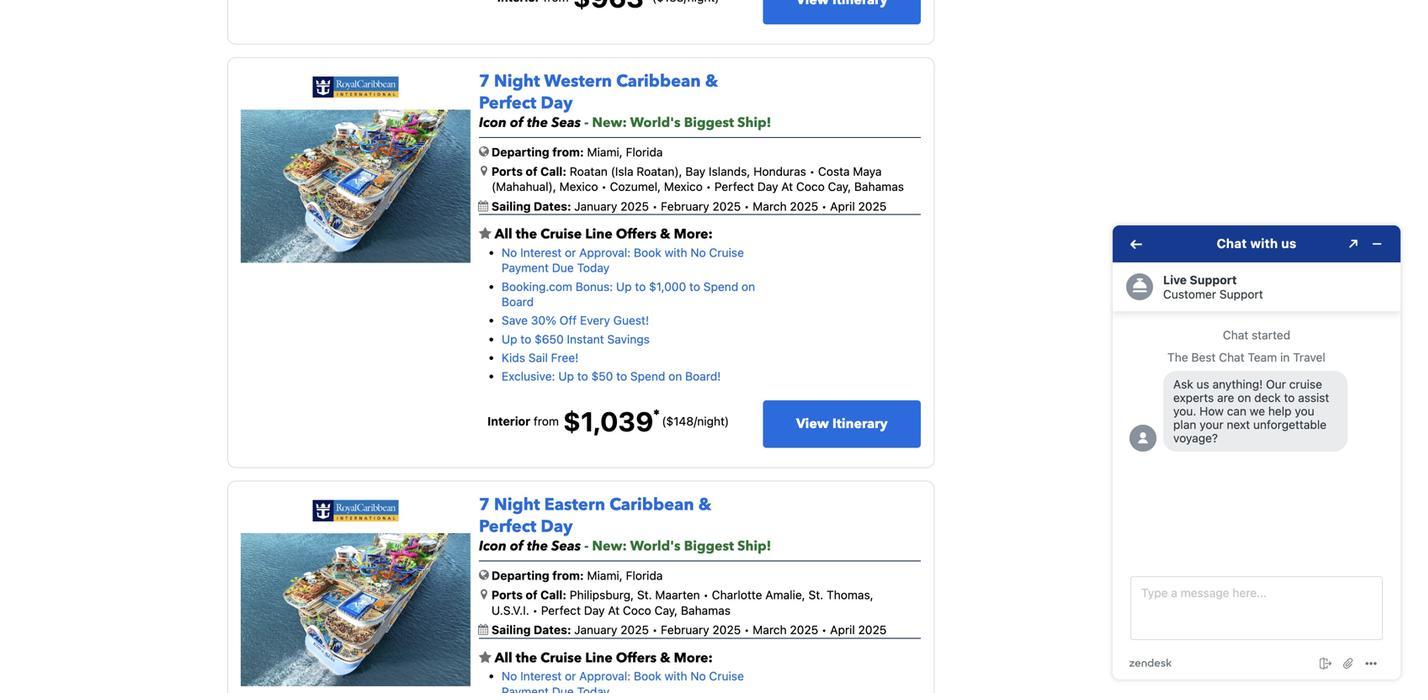 Task type: vqa. For each thing, say whether or not it's contained in the screenshot.
second 'Times:' from the bottom of the Dining Main Content
no



Task type: locate. For each thing, give the bounding box(es) containing it.
0 vertical spatial globe image
[[479, 145, 489, 157]]

no
[[502, 246, 517, 260], [691, 246, 706, 260], [502, 670, 517, 684], [691, 670, 706, 684]]

1 royal caribbean image from the top
[[313, 77, 399, 98]]

cruise
[[541, 225, 582, 244], [709, 246, 744, 260], [541, 649, 582, 668], [709, 670, 744, 684]]

0 vertical spatial dates:
[[534, 199, 571, 213]]

2 approval: from the top
[[579, 670, 631, 684]]

0 vertical spatial bahamas
[[855, 180, 904, 194]]

maya
[[853, 165, 882, 178]]

2 february from the top
[[661, 624, 709, 637]]

more: down costa maya (mahahual), mexico
[[674, 225, 713, 244]]

globe image
[[479, 145, 489, 157], [479, 570, 489, 581]]

1 payment from the top
[[502, 261, 549, 275]]

more:
[[674, 225, 713, 244], [674, 649, 713, 668]]

1 offers from the top
[[616, 225, 657, 244]]

0 vertical spatial spend
[[704, 280, 739, 294]]

line for 7 night eastern caribbean & perfect day
[[585, 649, 613, 668]]

1 horizontal spatial at
[[782, 180, 793, 194]]

miami, up the philipsburg,
[[587, 569, 623, 583]]

st.
[[637, 589, 652, 603], [809, 589, 824, 603]]

payment for no interest or approval: book with no cruise payment due today
[[502, 685, 549, 694]]

perfect inside 7 night western caribbean & perfect day icon of the seas - new: world's biggest ship!
[[479, 92, 537, 115]]

at
[[782, 180, 793, 194], [608, 604, 620, 618]]

1 vertical spatial star image
[[479, 652, 492, 665]]

payment inside the no interest or approval: book with no cruise payment due today booking.com bonus: up to $1,000 to spend on board save 30% off every guest! up to $650 instant savings kids sail free! exclusive: up to $50 to spend on board!
[[502, 261, 549, 275]]

april for 7 night western caribbean & perfect day
[[830, 199, 855, 213]]

april down thomas,
[[830, 624, 855, 637]]

0 horizontal spatial up
[[502, 332, 517, 346]]

icon up map marker icon
[[479, 114, 507, 132]]

0 horizontal spatial st.
[[637, 589, 652, 603]]

february for 7 night western caribbean & perfect day
[[661, 199, 709, 213]]

no down u.s.v.i.
[[502, 670, 517, 684]]

2 line from the top
[[585, 649, 613, 668]]

with for no interest or approval: book with no cruise payment due today
[[665, 670, 688, 684]]

1 new: from the top
[[592, 114, 627, 132]]

approval: up bonus: on the left
[[579, 246, 631, 260]]

sailing dates: for 7 night eastern caribbean & perfect day
[[492, 624, 574, 637]]

all down the (mahahual),
[[495, 225, 513, 244]]

night for western
[[494, 70, 540, 93]]

2 sailing from the top
[[492, 624, 531, 637]]

payment
[[502, 261, 549, 275], [502, 685, 549, 694]]

mexico
[[560, 180, 598, 194], [664, 180, 703, 194]]

calendar image down map marker image at the bottom left of the page
[[478, 625, 488, 636]]

all the cruise line offers & more: up bonus: on the left
[[492, 225, 713, 244]]

0 horizontal spatial coco
[[623, 604, 651, 618]]

dates: down the (mahahual),
[[534, 199, 571, 213]]

2 march from the top
[[753, 624, 787, 637]]

interest inside the no interest or approval: book with no cruise payment due today booking.com bonus: up to $1,000 to spend on board save 30% off every guest! up to $650 instant savings kids sail free! exclusive: up to $50 to spend on board!
[[520, 246, 562, 260]]

7 night western caribbean & perfect day icon of the seas - new: world's biggest ship!
[[479, 70, 772, 132]]

1 vertical spatial new:
[[592, 538, 627, 556]]

day inside "7 night eastern caribbean & perfect day icon of the seas - new: world's biggest ship!"
[[541, 516, 573, 539]]

all for 7 night eastern caribbean & perfect day
[[495, 649, 513, 668]]

1 - from the top
[[584, 114, 589, 132]]

7
[[479, 70, 490, 93], [479, 494, 490, 517]]

book down • perfect day at coco cay, bahamas
[[634, 670, 662, 684]]

(mahahual),
[[492, 180, 556, 194]]

1 april from the top
[[830, 199, 855, 213]]

march for 7 night western caribbean & perfect day
[[753, 199, 787, 213]]

on right $1,000
[[742, 280, 755, 294]]

0 vertical spatial all the cruise line offers & more:
[[492, 225, 713, 244]]

• down the charlotte
[[744, 624, 750, 637]]

2 book from the top
[[634, 670, 662, 684]]

sailing down the (mahahual),
[[492, 199, 531, 213]]

0 vertical spatial star image
[[479, 227, 492, 241]]

from:
[[552, 145, 584, 159], [552, 569, 584, 583]]

0 vertical spatial royal caribbean image
[[313, 77, 399, 98]]

cay,
[[828, 180, 851, 194], [655, 604, 678, 618]]

2 dates: from the top
[[534, 624, 571, 637]]

1 from: from the top
[[552, 145, 584, 159]]

1 ports from the top
[[492, 165, 523, 178]]

seas inside "7 night eastern caribbean & perfect day icon of the seas - new: world's biggest ship!"
[[552, 538, 581, 556]]

2 - from the top
[[584, 538, 589, 556]]

2 seas from the top
[[552, 538, 581, 556]]

ports for 7 night eastern caribbean & perfect day
[[492, 589, 523, 603]]

1 star image from the top
[[479, 227, 492, 241]]

from: up roatan
[[552, 145, 584, 159]]

sailing down u.s.v.i.
[[492, 624, 531, 637]]

the
[[527, 114, 548, 132], [516, 225, 537, 244], [527, 538, 548, 556], [516, 649, 537, 668]]

board!
[[685, 370, 721, 384]]

1 vertical spatial dates:
[[534, 624, 571, 637]]

2 departing from: miami, florida from the top
[[492, 569, 663, 583]]

1 seas from the top
[[552, 114, 581, 132]]

2 interest from the top
[[520, 670, 562, 684]]

due for no interest or approval: book with no cruise payment due today booking.com bonus: up to $1,000 to spend on board save 30% off every guest! up to $650 instant savings kids sail free! exclusive: up to $50 to spend on board!
[[552, 261, 574, 275]]

february
[[661, 199, 709, 213], [661, 624, 709, 637]]

0 vertical spatial biggest
[[684, 114, 734, 132]]

2 no interest or approval: book with no cruise payment due today link from the top
[[502, 670, 744, 694]]

the down 'western'
[[527, 114, 548, 132]]

1 horizontal spatial mexico
[[664, 180, 703, 194]]

off
[[560, 314, 577, 328]]

2 mexico from the left
[[664, 180, 703, 194]]

on left board! at bottom
[[669, 370, 682, 384]]

interest down u.s.v.i.
[[520, 670, 562, 684]]

january
[[574, 199, 618, 213], [574, 624, 618, 637]]

day
[[541, 92, 573, 115], [758, 180, 778, 194], [541, 516, 573, 539], [584, 604, 605, 618]]

2 payment from the top
[[502, 685, 549, 694]]

philipsburg, st. maarten
[[570, 589, 700, 603]]

0 vertical spatial or
[[565, 246, 576, 260]]

amalie,
[[766, 589, 806, 603]]

night for eastern
[[494, 494, 540, 517]]

1 horizontal spatial on
[[742, 280, 755, 294]]

sailing dates: down u.s.v.i.
[[492, 624, 574, 637]]

2025
[[621, 199, 649, 213], [713, 199, 741, 213], [790, 199, 819, 213], [858, 199, 887, 213], [621, 624, 649, 637], [713, 624, 741, 637], [790, 624, 819, 637], [858, 624, 887, 637]]

1 mexico from the left
[[560, 180, 598, 194]]

booking.com
[[502, 280, 573, 294]]

1 vertical spatial globe image
[[479, 570, 489, 581]]

perfect left eastern
[[479, 516, 537, 539]]

0 vertical spatial today
[[577, 261, 610, 275]]

night)
[[697, 415, 729, 428]]

2 with from the top
[[665, 670, 688, 684]]

1 due from the top
[[552, 261, 574, 275]]

0 vertical spatial seas
[[552, 114, 581, 132]]

2 sailing dates: from the top
[[492, 624, 574, 637]]

ports up the (mahahual),
[[492, 165, 523, 178]]

1 vertical spatial interest
[[520, 670, 562, 684]]

departing for 7 night eastern caribbean & perfect day
[[492, 569, 550, 583]]

dates: down the philipsburg,
[[534, 624, 571, 637]]

florida
[[626, 145, 663, 159], [626, 569, 663, 583]]

the down eastern
[[527, 538, 548, 556]]

perfect inside "7 night eastern caribbean & perfect day icon of the seas - new: world's biggest ship!"
[[479, 516, 537, 539]]

1 call: from the top
[[541, 165, 567, 178]]

0 vertical spatial april
[[830, 199, 855, 213]]

departing from: miami, florida up the philipsburg,
[[492, 569, 663, 583]]

2 offers from the top
[[616, 649, 657, 668]]

due inside the no interest or approval: book with no cruise payment due today booking.com bonus: up to $1,000 to spend on board save 30% off every guest! up to $650 instant savings kids sail free! exclusive: up to $50 to spend on board!
[[552, 261, 574, 275]]

0 vertical spatial -
[[584, 114, 589, 132]]

book inside the no interest or approval: book with no cruise payment due today booking.com bonus: up to $1,000 to spend on board save 30% off every guest! up to $650 instant savings kids sail free! exclusive: up to $50 to spend on board!
[[634, 246, 662, 260]]

of inside "7 night eastern caribbean & perfect day icon of the seas - new: world's biggest ship!"
[[510, 538, 524, 556]]

march down the amalie,
[[753, 624, 787, 637]]

the inside "7 night eastern caribbean & perfect day icon of the seas - new: world's biggest ship!"
[[527, 538, 548, 556]]

booking.com bonus: up to $1,000 to spend on board link
[[502, 280, 755, 309]]

1 vertical spatial line
[[585, 649, 613, 668]]

2 ports from the top
[[492, 589, 523, 603]]

payment down u.s.v.i.
[[502, 685, 549, 694]]

mexico down roatan (isla roatan), bay islands, honduras
[[664, 180, 703, 194]]

0 vertical spatial payment
[[502, 261, 549, 275]]

1 no interest or approval: book with no cruise payment due today link from the top
[[502, 246, 744, 275]]

perfect
[[479, 92, 537, 115], [715, 180, 754, 194], [479, 516, 537, 539], [541, 604, 581, 618]]

1 with from the top
[[665, 246, 688, 260]]

& inside "7 night eastern caribbean & perfect day icon of the seas - new: world's biggest ship!"
[[698, 494, 712, 517]]

book for no interest or approval: book with no cruise payment due today booking.com bonus: up to $1,000 to spend on board save 30% off every guest! up to $650 instant savings kids sail free! exclusive: up to $50 to spend on board!
[[634, 246, 662, 260]]

savings
[[607, 332, 650, 346]]

night inside "7 night eastern caribbean & perfect day icon of the seas - new: world's biggest ship!"
[[494, 494, 540, 517]]

0 vertical spatial night
[[494, 70, 540, 93]]

1 vertical spatial icon
[[479, 538, 507, 556]]

today inside the no interest or approval: book with no cruise payment due today booking.com bonus: up to $1,000 to spend on board save 30% off every guest! up to $650 instant savings kids sail free! exclusive: up to $50 to spend on board!
[[577, 261, 610, 275]]

miami, up roatan
[[587, 145, 623, 159]]

miami, for 7 night western caribbean & perfect day
[[587, 145, 623, 159]]

globe image up map marker icon
[[479, 145, 489, 157]]

or for no interest or approval: book with no cruise payment due today booking.com bonus: up to $1,000 to spend on board save 30% off every guest! up to $650 instant savings kids sail free! exclusive: up to $50 to spend on board!
[[565, 246, 576, 260]]

2 or from the top
[[565, 670, 576, 684]]

($148
[[662, 415, 694, 428]]

0 vertical spatial all
[[495, 225, 513, 244]]

caribbean
[[616, 70, 701, 93], [610, 494, 694, 517]]

seas inside 7 night western caribbean & perfect day icon of the seas - new: world's biggest ship!
[[552, 114, 581, 132]]

• down costa
[[822, 199, 827, 213]]

• down roatan (isla roatan), bay islands, honduras
[[706, 180, 711, 194]]

biggest inside "7 night eastern caribbean & perfect day icon of the seas - new: world's biggest ship!"
[[684, 538, 734, 556]]

sailing
[[492, 199, 531, 213], [492, 624, 531, 637]]

more: for 7 night western caribbean & perfect day
[[674, 225, 713, 244]]

1 vertical spatial ports
[[492, 589, 523, 603]]

1 vertical spatial april
[[830, 624, 855, 637]]

ports of call:
[[492, 165, 567, 178], [492, 589, 567, 603]]

offers up "no interest or approval: book with no cruise payment due today"
[[616, 649, 657, 668]]

1 globe image from the top
[[479, 145, 489, 157]]

call: up the (mahahual),
[[541, 165, 567, 178]]

globe image up map marker image at the bottom left of the page
[[479, 570, 489, 581]]

new: inside 7 night western caribbean & perfect day icon of the seas - new: world's biggest ship!
[[592, 114, 627, 132]]

ship! inside "7 night eastern caribbean & perfect day icon of the seas - new: world's biggest ship!"
[[738, 538, 772, 556]]

of
[[510, 114, 524, 132], [526, 165, 538, 178], [510, 538, 524, 556], [526, 589, 538, 603]]

1 vertical spatial departing
[[492, 569, 550, 583]]

calendar image
[[478, 201, 488, 212], [478, 625, 488, 636]]

ports of call: for 7 night western caribbean & perfect day
[[492, 165, 567, 178]]

1 vertical spatial february
[[661, 624, 709, 637]]

or inside the no interest or approval: book with no cruise payment due today booking.com bonus: up to $1,000 to spend on board save 30% off every guest! up to $650 instant savings kids sail free! exclusive: up to $50 to spend on board!
[[565, 246, 576, 260]]

or for no interest or approval: book with no cruise payment due today
[[565, 670, 576, 684]]

0 vertical spatial world's
[[630, 114, 681, 132]]

with for no interest or approval: book with no cruise payment due today booking.com bonus: up to $1,000 to spend on board save 30% off every guest! up to $650 instant savings kids sail free! exclusive: up to $50 to spend on board!
[[665, 246, 688, 260]]

0 vertical spatial offers
[[616, 225, 657, 244]]

world's inside "7 night eastern caribbean & perfect day icon of the seas - new: world's biggest ship!"
[[630, 538, 681, 556]]

seas down eastern
[[552, 538, 581, 556]]

january down the philipsburg,
[[574, 624, 618, 637]]

2 today from the top
[[577, 685, 610, 694]]

payment inside "no interest or approval: book with no cruise payment due today"
[[502, 685, 549, 694]]

1 vertical spatial ports of call:
[[492, 589, 567, 603]]

spend up asterisk icon
[[631, 370, 665, 384]]

day up roatan
[[541, 92, 573, 115]]

0 vertical spatial book
[[634, 246, 662, 260]]

cay, down the maarten
[[655, 604, 678, 618]]

1 january from the top
[[574, 199, 618, 213]]

1 departing from: miami, florida from the top
[[492, 145, 663, 159]]

$650
[[535, 332, 564, 346]]

2 st. from the left
[[809, 589, 824, 603]]

1 vertical spatial call:
[[541, 589, 567, 603]]

mexico inside costa maya (mahahual), mexico
[[560, 180, 598, 194]]

0 vertical spatial approval:
[[579, 246, 631, 260]]

0 vertical spatial calendar image
[[478, 201, 488, 212]]

interest up booking.com
[[520, 246, 562, 260]]

florida up roatan),
[[626, 145, 663, 159]]

1 7 from the top
[[479, 70, 490, 93]]

no interest or approval: book with no cruise payment due today link down • perfect day at coco cay, bahamas
[[502, 670, 744, 694]]

up to $650 instant savings link
[[502, 332, 650, 346]]

miami, for 7 night eastern caribbean & perfect day
[[587, 569, 623, 583]]

0 vertical spatial from:
[[552, 145, 584, 159]]

call: left the philipsburg,
[[541, 589, 567, 603]]

1 vertical spatial 7
[[479, 494, 490, 517]]

1 horizontal spatial st.
[[809, 589, 824, 603]]

of inside 7 night western caribbean & perfect day icon of the seas - new: world's biggest ship!
[[510, 114, 524, 132]]

miami,
[[587, 145, 623, 159], [587, 569, 623, 583]]

departing from: miami, florida for 7 night eastern caribbean & perfect day
[[492, 569, 663, 583]]

1 icon from the top
[[479, 114, 507, 132]]

night
[[494, 70, 540, 93], [494, 494, 540, 517]]

2 icon of the seas image from the top
[[241, 534, 471, 687]]

line for 7 night western caribbean & perfect day
[[585, 225, 613, 244]]

• left maya
[[807, 165, 818, 178]]

0 vertical spatial sailing dates:
[[492, 199, 574, 213]]

1 march from the top
[[753, 199, 787, 213]]

1 vertical spatial approval:
[[579, 670, 631, 684]]

1 ports of call: from the top
[[492, 165, 567, 178]]

2025 down • perfect day at coco cay, bahamas
[[621, 624, 649, 637]]

departing
[[492, 145, 550, 159], [492, 569, 550, 583]]

roatan
[[570, 165, 608, 178]]

2 all from the top
[[495, 649, 513, 668]]

to
[[635, 280, 646, 294], [690, 280, 700, 294], [521, 332, 532, 346], [577, 370, 588, 384], [616, 370, 627, 384]]

0 vertical spatial january 2025 • february 2025 • march 2025 • april 2025
[[574, 199, 887, 213]]

- down eastern
[[584, 538, 589, 556]]

1 vertical spatial january 2025 • february 2025 • march 2025 • april 2025
[[574, 624, 887, 637]]

0 horizontal spatial spend
[[631, 370, 665, 384]]

cruise down the charlotte
[[709, 670, 744, 684]]

1 icon of the seas image from the top
[[241, 110, 471, 263]]

interest inside "no interest or approval: book with no cruise payment due today"
[[520, 670, 562, 684]]

2 january from the top
[[574, 624, 618, 637]]

- inside "7 night eastern caribbean & perfect day icon of the seas - new: world's biggest ship!"
[[584, 538, 589, 556]]

more: for 7 night eastern caribbean & perfect day
[[674, 649, 713, 668]]

0 vertical spatial up
[[616, 280, 632, 294]]

1 line from the top
[[585, 225, 613, 244]]

$1,039
[[563, 406, 654, 438]]

caribbean inside 7 night western caribbean & perfect day icon of the seas - new: world's biggest ship!
[[616, 70, 701, 93]]

ports for 7 night western caribbean & perfect day
[[492, 165, 523, 178]]

cruise up "no interest or approval: book with no cruise payment due today"
[[541, 649, 582, 668]]

1 horizontal spatial spend
[[704, 280, 739, 294]]

7 inside 7 night western caribbean & perfect day icon of the seas - new: world's biggest ship!
[[479, 70, 490, 93]]

interest
[[520, 246, 562, 260], [520, 670, 562, 684]]

2 april from the top
[[830, 624, 855, 637]]

2 ship! from the top
[[738, 538, 772, 556]]

no down costa maya (mahahual), mexico
[[691, 246, 706, 260]]

2 star image from the top
[[479, 652, 492, 665]]

january for 7 night eastern caribbean & perfect day
[[574, 624, 618, 637]]

1 interest from the top
[[520, 246, 562, 260]]

at down the philipsburg,
[[608, 604, 620, 618]]

1 vertical spatial january
[[574, 624, 618, 637]]

2 new: from the top
[[592, 538, 627, 556]]

1 vertical spatial biggest
[[684, 538, 734, 556]]

up
[[616, 280, 632, 294], [502, 332, 517, 346], [559, 370, 574, 384]]

1 vertical spatial payment
[[502, 685, 549, 694]]

book inside "no interest or approval: book with no cruise payment due today"
[[634, 670, 662, 684]]

1 vertical spatial bahamas
[[681, 604, 731, 618]]

1 horizontal spatial cay,
[[828, 180, 851, 194]]

icon inside 7 night western caribbean & perfect day icon of the seas - new: world's biggest ship!
[[479, 114, 507, 132]]

1 vertical spatial or
[[565, 670, 576, 684]]

coco
[[796, 180, 825, 194], [623, 604, 651, 618]]

february down costa maya (mahahual), mexico
[[661, 199, 709, 213]]

1 more: from the top
[[674, 225, 713, 244]]

7 inside "7 night eastern caribbean & perfect day icon of the seas - new: world's biggest ship!"
[[479, 494, 490, 517]]

sailing dates: for 7 night western caribbean & perfect day
[[492, 199, 574, 213]]

1 or from the top
[[565, 246, 576, 260]]

on
[[742, 280, 755, 294], [669, 370, 682, 384]]

0 vertical spatial new:
[[592, 114, 627, 132]]

2025 down thomas,
[[858, 624, 887, 637]]

• down cozumel,
[[652, 199, 658, 213]]

cruise inside the no interest or approval: book with no cruise payment due today booking.com bonus: up to $1,000 to spend on board save 30% off every guest! up to $650 instant savings kids sail free! exclusive: up to $50 to spend on board!
[[709, 246, 744, 260]]

or
[[565, 246, 576, 260], [565, 670, 576, 684]]

new: inside "7 night eastern caribbean & perfect day icon of the seas - new: world's biggest ship!"
[[592, 538, 627, 556]]

cozumel,
[[610, 180, 661, 194]]

2 from: from the top
[[552, 569, 584, 583]]

0 vertical spatial february
[[661, 199, 709, 213]]

1 world's from the top
[[630, 114, 681, 132]]

payment for no interest or approval: book with no cruise payment due today booking.com bonus: up to $1,000 to spend on board save 30% off every guest! up to $650 instant savings kids sail free! exclusive: up to $50 to spend on board!
[[502, 261, 549, 275]]

1 vertical spatial all the cruise line offers & more:
[[492, 649, 713, 668]]

world's inside 7 night western caribbean & perfect day icon of the seas - new: world's biggest ship!
[[630, 114, 681, 132]]

icon for eastern
[[479, 538, 507, 556]]

1 book from the top
[[634, 246, 662, 260]]

philipsburg,
[[570, 589, 634, 603]]

1 february from the top
[[661, 199, 709, 213]]

1 vertical spatial miami,
[[587, 569, 623, 583]]

caribbean inside "7 night eastern caribbean & perfect day icon of the seas - new: world's biggest ship!"
[[610, 494, 694, 517]]

exclusive: up to $50 to spend on board! link
[[502, 370, 721, 384]]

from: up the philipsburg,
[[552, 569, 584, 583]]

instant
[[567, 332, 604, 346]]

icon for western
[[479, 114, 507, 132]]

1 night from the top
[[494, 70, 540, 93]]

2 due from the top
[[552, 685, 574, 694]]

0 vertical spatial more:
[[674, 225, 713, 244]]

1 vertical spatial on
[[669, 370, 682, 384]]

1 vertical spatial march
[[753, 624, 787, 637]]

biggest
[[684, 114, 734, 132], [684, 538, 734, 556]]

florida up philipsburg, st. maarten at left
[[626, 569, 663, 583]]

1 horizontal spatial bahamas
[[855, 180, 904, 194]]

book
[[634, 246, 662, 260], [634, 670, 662, 684]]

february down charlotte amalie, st. thomas, u.s.v.i.
[[661, 624, 709, 637]]

new:
[[592, 114, 627, 132], [592, 538, 627, 556]]

1 vertical spatial royal caribbean image
[[313, 501, 399, 522]]

calendar image down map marker icon
[[478, 201, 488, 212]]

2 more: from the top
[[674, 649, 713, 668]]

due
[[552, 261, 574, 275], [552, 685, 574, 694]]

st. right the amalie,
[[809, 589, 824, 603]]

1 florida from the top
[[626, 145, 663, 159]]

2 world's from the top
[[630, 538, 681, 556]]

bahamas
[[855, 180, 904, 194], [681, 604, 731, 618]]

with
[[665, 246, 688, 260], [665, 670, 688, 684]]

approval: inside "no interest or approval: book with no cruise payment due today"
[[579, 670, 631, 684]]

night inside 7 night western caribbean & perfect day icon of the seas - new: world's biggest ship!
[[494, 70, 540, 93]]

2 night from the top
[[494, 494, 540, 517]]

2 royal caribbean image from the top
[[313, 501, 399, 522]]

star image
[[479, 227, 492, 241], [479, 652, 492, 665]]

2 biggest from the top
[[684, 538, 734, 556]]

0 vertical spatial miami,
[[587, 145, 623, 159]]

due inside "no interest or approval: book with no cruise payment due today"
[[552, 685, 574, 694]]

1 vertical spatial due
[[552, 685, 574, 694]]

1 vertical spatial florida
[[626, 569, 663, 583]]

• down "• cozumel, mexico • perfect day at coco cay, bahamas" at the top of the page
[[744, 199, 750, 213]]

0 vertical spatial with
[[665, 246, 688, 260]]

kids
[[502, 351, 525, 365]]

0 vertical spatial ports
[[492, 165, 523, 178]]

0 vertical spatial ship!
[[738, 114, 772, 132]]

0 vertical spatial interest
[[520, 246, 562, 260]]

sailing dates: down the (mahahual),
[[492, 199, 574, 213]]

seas
[[552, 114, 581, 132], [552, 538, 581, 556]]

biggest up the charlotte
[[684, 538, 734, 556]]

to down save
[[521, 332, 532, 346]]

with inside the no interest or approval: book with no cruise payment due today booking.com bonus: up to $1,000 to spend on board save 30% off every guest! up to $650 instant savings kids sail free! exclusive: up to $50 to spend on board!
[[665, 246, 688, 260]]

1 vertical spatial icon of the seas image
[[241, 534, 471, 687]]

1 approval: from the top
[[579, 246, 631, 260]]

0 vertical spatial icon
[[479, 114, 507, 132]]

january 2025 • february 2025 • march 2025 • april 2025 down the charlotte
[[574, 624, 887, 637]]

-
[[584, 114, 589, 132], [584, 538, 589, 556]]

star image for 7 night western caribbean & perfect day
[[479, 227, 492, 241]]

1 dates: from the top
[[534, 199, 571, 213]]

march for 7 night eastern caribbean & perfect day
[[753, 624, 787, 637]]

icon inside "7 night eastern caribbean & perfect day icon of the seas - new: world's biggest ship!"
[[479, 538, 507, 556]]

sailing dates:
[[492, 199, 574, 213], [492, 624, 574, 637]]

ship! for western
[[738, 114, 772, 132]]

interest for no interest or approval: book with no cruise payment due today booking.com bonus: up to $1,000 to spend on board save 30% off every guest! up to $650 instant savings kids sail free! exclusive: up to $50 to spend on board!
[[520, 246, 562, 260]]

up right bonus: on the left
[[616, 280, 632, 294]]

new: up (isla
[[592, 114, 627, 132]]

2 7 from the top
[[479, 494, 490, 517]]

seas down 'western'
[[552, 114, 581, 132]]

seas for eastern
[[552, 538, 581, 556]]

departing from: miami, florida up roatan
[[492, 145, 663, 159]]

all the cruise line offers & more: up "no interest or approval: book with no cruise payment due today"
[[492, 649, 713, 668]]

sail
[[529, 351, 548, 365]]

royal caribbean image
[[313, 77, 399, 98], [313, 501, 399, 522]]

world's up philipsburg, st. maarten at left
[[630, 538, 681, 556]]

1 sailing dates: from the top
[[492, 199, 574, 213]]

ship! up the charlotte
[[738, 538, 772, 556]]

0 vertical spatial line
[[585, 225, 613, 244]]

world's
[[630, 114, 681, 132], [630, 538, 681, 556]]

7 for eastern
[[479, 494, 490, 517]]

0 vertical spatial caribbean
[[616, 70, 701, 93]]

1 vertical spatial no interest or approval: book with no cruise payment due today link
[[502, 670, 744, 694]]

icon of the seas image
[[241, 110, 471, 263], [241, 534, 471, 687]]

2 florida from the top
[[626, 569, 663, 583]]

1 vertical spatial calendar image
[[478, 625, 488, 636]]

0 vertical spatial florida
[[626, 145, 663, 159]]

1 biggest from the top
[[684, 114, 734, 132]]

icon up map marker image at the bottom left of the page
[[479, 538, 507, 556]]

2 call: from the top
[[541, 589, 567, 603]]

1 vertical spatial sailing
[[492, 624, 531, 637]]

1 january 2025 • february 2025 • march 2025 • april 2025 from the top
[[574, 199, 887, 213]]

1 vertical spatial ship!
[[738, 538, 772, 556]]

2 january 2025 • february 2025 • march 2025 • april 2025 from the top
[[574, 624, 887, 637]]

1 vertical spatial with
[[665, 670, 688, 684]]

spend right $1,000
[[704, 280, 739, 294]]

march down "• cozumel, mexico • perfect day at coco cay, bahamas" at the top of the page
[[753, 199, 787, 213]]

no interest or approval: book with no cruise payment due today link up booking.com bonus: up to $1,000 to spend on board link
[[502, 246, 744, 275]]

30%
[[531, 314, 557, 328]]

0 vertical spatial 7
[[479, 70, 490, 93]]

icon of the seas image for 7 night eastern caribbean & perfect day
[[241, 534, 471, 687]]

1 vertical spatial caribbean
[[610, 494, 694, 517]]

- inside 7 night western caribbean & perfect day icon of the seas - new: world's biggest ship!
[[584, 114, 589, 132]]

ship! inside 7 night western caribbean & perfect day icon of the seas - new: world's biggest ship!
[[738, 114, 772, 132]]

bahamas down maya
[[855, 180, 904, 194]]

all the cruise line offers & more:
[[492, 225, 713, 244], [492, 649, 713, 668]]

1 horizontal spatial up
[[559, 370, 574, 384]]

2 globe image from the top
[[479, 570, 489, 581]]

due for no interest or approval: book with no cruise payment due today
[[552, 685, 574, 694]]

at down honduras
[[782, 180, 793, 194]]

0 vertical spatial ports of call:
[[492, 165, 567, 178]]

up up kids
[[502, 332, 517, 346]]

april down costa
[[830, 199, 855, 213]]

0 vertical spatial sailing
[[492, 199, 531, 213]]

roatan (isla roatan), bay islands, honduras
[[570, 165, 807, 178]]

approval: inside the no interest or approval: book with no cruise payment due today booking.com bonus: up to $1,000 to spend on board save 30% off every guest! up to $650 instant savings kids sail free! exclusive: up to $50 to spend on board!
[[579, 246, 631, 260]]

1 vertical spatial all
[[495, 649, 513, 668]]

departing for 7 night western caribbean & perfect day
[[492, 145, 550, 159]]

royal caribbean image for 7 night western caribbean & perfect day
[[313, 77, 399, 98]]

2 all the cruise line offers & more: from the top
[[492, 649, 713, 668]]

to left $1,000
[[635, 280, 646, 294]]

2 calendar image from the top
[[478, 625, 488, 636]]

1 all from the top
[[495, 225, 513, 244]]

today inside "no interest or approval: book with no cruise payment due today"
[[577, 685, 610, 694]]

1 calendar image from the top
[[478, 201, 488, 212]]

2 ports of call: from the top
[[492, 589, 567, 603]]

every
[[580, 314, 610, 328]]

2 miami, from the top
[[587, 569, 623, 583]]

1 miami, from the top
[[587, 145, 623, 159]]

approval: down • perfect day at coco cay, bahamas
[[579, 670, 631, 684]]

april
[[830, 199, 855, 213], [830, 624, 855, 637]]

1 ship! from the top
[[738, 114, 772, 132]]

2025 down the amalie,
[[790, 624, 819, 637]]

0 vertical spatial due
[[552, 261, 574, 275]]

biggest inside 7 night western caribbean & perfect day icon of the seas - new: world's biggest ship!
[[684, 114, 734, 132]]

- for western
[[584, 114, 589, 132]]

march
[[753, 199, 787, 213], [753, 624, 787, 637]]

ports up u.s.v.i.
[[492, 589, 523, 603]]

1 vertical spatial from:
[[552, 569, 584, 583]]

or inside "no interest or approval: book with no cruise payment due today"
[[565, 670, 576, 684]]

all
[[495, 225, 513, 244], [495, 649, 513, 668]]

january 2025 • february 2025 • march 2025 • april 2025 for 7 night western caribbean & perfect day
[[574, 199, 887, 213]]

with down charlotte amalie, st. thomas, u.s.v.i.
[[665, 670, 688, 684]]

florida for 7 night eastern caribbean & perfect day
[[626, 569, 663, 583]]

1 all the cruise line offers & more: from the top
[[492, 225, 713, 244]]

0 horizontal spatial mexico
[[560, 180, 598, 194]]

icon
[[479, 114, 507, 132], [479, 538, 507, 556]]

1 sailing from the top
[[492, 199, 531, 213]]

caribbean right 'western'
[[616, 70, 701, 93]]

•
[[807, 165, 818, 178], [601, 180, 607, 194], [706, 180, 711, 194], [652, 199, 658, 213], [744, 199, 750, 213], [822, 199, 827, 213], [700, 589, 712, 603], [533, 604, 538, 618], [652, 624, 658, 637], [744, 624, 750, 637], [822, 624, 827, 637]]

line up "no interest or approval: book with no cruise payment due today"
[[585, 649, 613, 668]]

2 departing from the top
[[492, 569, 550, 583]]

to right $50
[[616, 370, 627, 384]]

1 departing from the top
[[492, 145, 550, 159]]

calendar image for 7 night eastern caribbean & perfect day
[[478, 625, 488, 636]]

7 for western
[[479, 70, 490, 93]]

more: down charlotte amalie, st. thomas, u.s.v.i.
[[674, 649, 713, 668]]

bonus:
[[576, 280, 613, 294]]

dates:
[[534, 199, 571, 213], [534, 624, 571, 637]]

1 today from the top
[[577, 261, 610, 275]]

no interest or approval: book with no cruise payment due today booking.com bonus: up to $1,000 to spend on board save 30% off every guest! up to $650 instant savings kids sail free! exclusive: up to $50 to spend on board!
[[502, 246, 755, 384]]

2 icon from the top
[[479, 538, 507, 556]]

with inside "no interest or approval: book with no cruise payment due today"
[[665, 670, 688, 684]]



Task type: describe. For each thing, give the bounding box(es) containing it.
0 vertical spatial cay,
[[828, 180, 851, 194]]

day down the philipsburg,
[[584, 604, 605, 618]]

new: for western
[[592, 114, 627, 132]]

• down roatan
[[601, 180, 607, 194]]

roatan),
[[637, 165, 682, 178]]

map marker image
[[481, 589, 487, 601]]

2025 down maya
[[858, 199, 887, 213]]

• perfect day at coco cay, bahamas
[[529, 604, 731, 618]]

islands,
[[709, 165, 750, 178]]

today for no interest or approval: book with no cruise payment due today booking.com bonus: up to $1,000 to spend on board save 30% off every guest! up to $650 instant savings kids sail free! exclusive: up to $50 to spend on board!
[[577, 261, 610, 275]]

biggest for western
[[684, 114, 734, 132]]

($148 / night)
[[662, 415, 729, 428]]

interior from $1,039
[[488, 406, 654, 438]]

1 vertical spatial spend
[[631, 370, 665, 384]]

seas for western
[[552, 114, 581, 132]]

2 vertical spatial up
[[559, 370, 574, 384]]

call: for 7 night eastern caribbean & perfect day
[[541, 589, 567, 603]]

1 vertical spatial up
[[502, 332, 517, 346]]

from
[[534, 415, 559, 428]]

maarten
[[655, 589, 700, 603]]

2025 down "• cozumel, mexico • perfect day at coco cay, bahamas" at the top of the page
[[713, 199, 741, 213]]

kids sail free! link
[[502, 351, 579, 365]]

star image for 7 night eastern caribbean & perfect day
[[479, 652, 492, 665]]

0 horizontal spatial at
[[608, 604, 620, 618]]

• right u.s.v.i.
[[533, 604, 538, 618]]

dates: for 7 night western caribbean & perfect day
[[534, 199, 571, 213]]

no down charlotte amalie, st. thomas, u.s.v.i.
[[691, 670, 706, 684]]

• down • perfect day at coco cay, bahamas
[[652, 624, 658, 637]]

no interest or approval: book with no cruise payment due today
[[502, 670, 744, 694]]

to right $1,000
[[690, 280, 700, 294]]

february for 7 night eastern caribbean & perfect day
[[661, 624, 709, 637]]

1 st. from the left
[[637, 589, 652, 603]]

• up • perfect day at coco cay, bahamas
[[700, 589, 712, 603]]

view itinerary
[[797, 415, 888, 434]]

all for 7 night western caribbean & perfect day
[[495, 225, 513, 244]]

free!
[[551, 351, 579, 365]]

biggest for eastern
[[684, 538, 734, 556]]

interest for no interest or approval: book with no cruise payment due today
[[520, 670, 562, 684]]

/
[[694, 415, 697, 428]]

sailing for 7 night western caribbean & perfect day
[[492, 199, 531, 213]]

save 30% off every guest! link
[[502, 314, 649, 328]]

0 vertical spatial at
[[782, 180, 793, 194]]

eastern
[[544, 494, 605, 517]]

save
[[502, 314, 528, 328]]

board
[[502, 295, 534, 309]]

costa
[[818, 165, 850, 178]]

day inside 7 night western caribbean & perfect day icon of the seas - new: world's biggest ship!
[[541, 92, 573, 115]]

0 horizontal spatial on
[[669, 370, 682, 384]]

caribbean for western
[[616, 70, 701, 93]]

view itinerary link
[[763, 401, 921, 449]]

april for 7 night eastern caribbean & perfect day
[[830, 624, 855, 637]]

all the cruise line offers & more: for 7 night eastern caribbean & perfect day
[[492, 649, 713, 668]]

charlotte amalie, st. thomas, u.s.v.i.
[[492, 589, 874, 618]]

asterisk image
[[654, 409, 660, 416]]

2025 down honduras
[[790, 199, 819, 213]]

day down honduras
[[758, 180, 778, 194]]

approval: for no interest or approval: book with no cruise payment due today booking.com bonus: up to $1,000 to spend on board save 30% off every guest! up to $650 instant savings kids sail free! exclusive: up to $50 to spend on board!
[[579, 246, 631, 260]]

cruise up booking.com
[[541, 225, 582, 244]]

globe image for 7 night eastern caribbean & perfect day
[[479, 570, 489, 581]]

royal caribbean image for 7 night eastern caribbean & perfect day
[[313, 501, 399, 522]]

2 horizontal spatial up
[[616, 280, 632, 294]]

map marker image
[[481, 165, 487, 177]]

no up booking.com
[[502, 246, 517, 260]]

caribbean for eastern
[[610, 494, 694, 517]]

0 horizontal spatial bahamas
[[681, 604, 731, 618]]

itinerary
[[833, 415, 888, 434]]

1 vertical spatial coco
[[623, 604, 651, 618]]

charlotte
[[712, 589, 762, 603]]

from: for 7 night eastern caribbean & perfect day
[[552, 569, 584, 583]]

the inside 7 night western caribbean & perfect day icon of the seas - new: world's biggest ship!
[[527, 114, 548, 132]]

sailing for 7 night eastern caribbean & perfect day
[[492, 624, 531, 637]]

january for 7 night western caribbean & perfect day
[[574, 199, 618, 213]]

0 horizontal spatial cay,
[[655, 604, 678, 618]]

$50
[[591, 370, 613, 384]]

2025 down the charlotte
[[713, 624, 741, 637]]

western
[[544, 70, 612, 93]]

from: for 7 night western caribbean & perfect day
[[552, 145, 584, 159]]

all the cruise line offers & more: for 7 night western caribbean & perfect day
[[492, 225, 713, 244]]

bay
[[686, 165, 706, 178]]

calendar image for 7 night western caribbean & perfect day
[[478, 201, 488, 212]]

interior
[[488, 415, 531, 428]]

the down the (mahahual),
[[516, 225, 537, 244]]

view
[[797, 415, 829, 434]]

0 vertical spatial on
[[742, 280, 755, 294]]

icon of the seas image for 7 night western caribbean & perfect day
[[241, 110, 471, 263]]

offers for 7 night eastern caribbean & perfect day
[[616, 649, 657, 668]]

guest!
[[614, 314, 649, 328]]

approval: for no interest or approval: book with no cruise payment due today
[[579, 670, 631, 684]]

cruise inside "no interest or approval: book with no cruise payment due today"
[[709, 670, 744, 684]]

7 night eastern caribbean & perfect day icon of the seas - new: world's biggest ship!
[[479, 494, 772, 556]]

departing from: miami, florida for 7 night western caribbean & perfect day
[[492, 145, 663, 159]]

ports of call: for 7 night eastern caribbean & perfect day
[[492, 589, 567, 603]]

to left $50
[[577, 370, 588, 384]]

$1,000
[[649, 280, 686, 294]]

the down u.s.v.i.
[[516, 649, 537, 668]]

florida for 7 night western caribbean & perfect day
[[626, 145, 663, 159]]

new: for eastern
[[592, 538, 627, 556]]

0 vertical spatial coco
[[796, 180, 825, 194]]

u.s.v.i.
[[492, 604, 529, 618]]

january 2025 • february 2025 • march 2025 • april 2025 for 7 night eastern caribbean & perfect day
[[574, 624, 887, 637]]

exclusive:
[[502, 370, 555, 384]]

dates: for 7 night eastern caribbean & perfect day
[[534, 624, 571, 637]]

world's for western
[[630, 114, 681, 132]]

- for eastern
[[584, 538, 589, 556]]

honduras
[[754, 165, 807, 178]]

& inside 7 night western caribbean & perfect day icon of the seas - new: world's biggest ship!
[[705, 70, 718, 93]]

today for no interest or approval: book with no cruise payment due today
[[577, 685, 610, 694]]

costa maya (mahahual), mexico
[[492, 165, 882, 194]]

st. inside charlotte amalie, st. thomas, u.s.v.i.
[[809, 589, 824, 603]]

• down thomas,
[[822, 624, 827, 637]]

offers for 7 night western caribbean & perfect day
[[616, 225, 657, 244]]

call: for 7 night western caribbean & perfect day
[[541, 165, 567, 178]]

thomas,
[[827, 589, 874, 603]]

book for no interest or approval: book with no cruise payment due today
[[634, 670, 662, 684]]

perfect down islands,
[[715, 180, 754, 194]]

perfect down the philipsburg,
[[541, 604, 581, 618]]

world's for eastern
[[630, 538, 681, 556]]

2025 down cozumel,
[[621, 199, 649, 213]]

globe image for 7 night western caribbean & perfect day
[[479, 145, 489, 157]]

(isla
[[611, 165, 634, 178]]

• cozumel, mexico • perfect day at coco cay, bahamas
[[598, 180, 904, 194]]

ship! for eastern
[[738, 538, 772, 556]]



